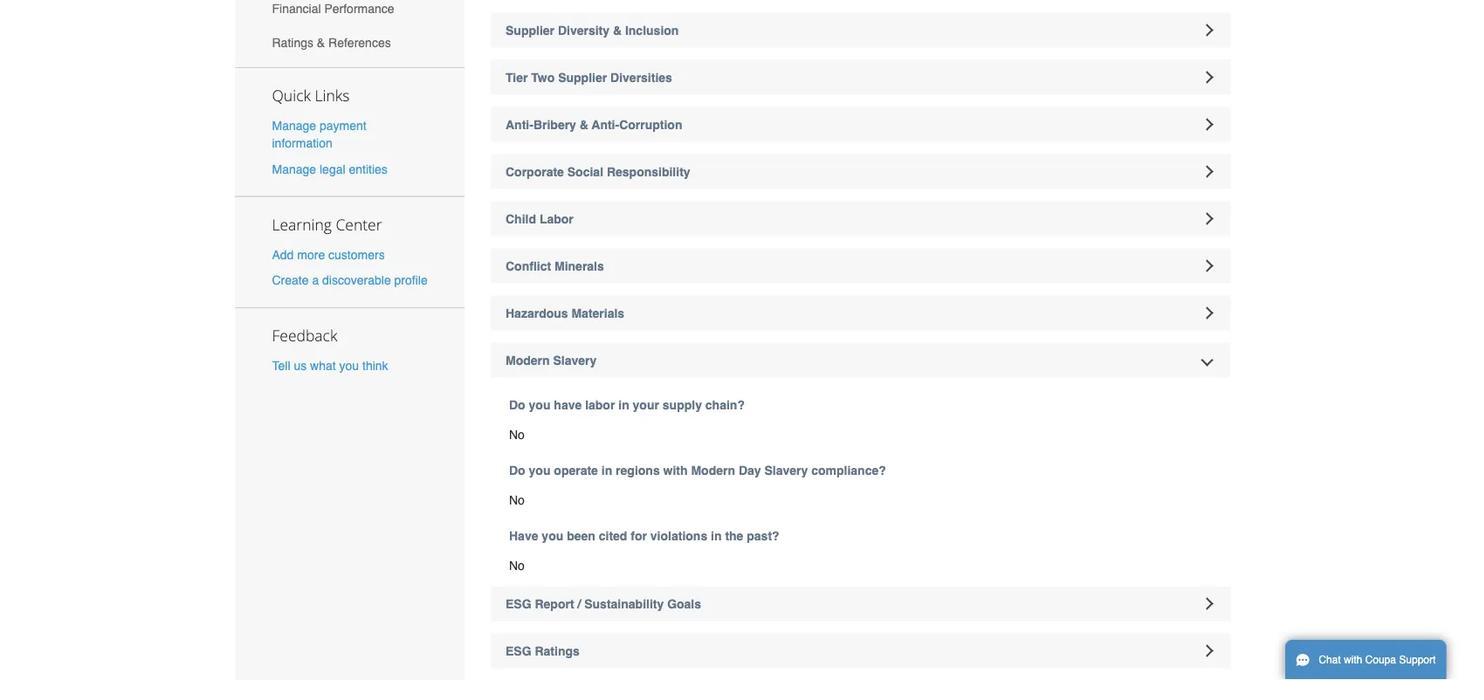 Task type: describe. For each thing, give the bounding box(es) containing it.
slavery inside dropdown button
[[553, 353, 597, 367]]

modern inside dropdown button
[[506, 353, 550, 367]]

create a discoverable profile
[[272, 273, 428, 287]]

2 horizontal spatial in
[[711, 529, 722, 543]]

corporate social responsibility heading
[[491, 154, 1231, 189]]

compliance?
[[812, 463, 886, 477]]

customers
[[328, 248, 385, 262]]

child labor heading
[[491, 201, 1231, 236]]

ratings & references link
[[235, 25, 465, 59]]

you for have you been cited for violations in the past?
[[542, 529, 564, 543]]

tell us what you think button
[[272, 357, 388, 375]]

esg report / sustainability goals button
[[491, 587, 1231, 621]]

hazardous materials button
[[491, 296, 1231, 331]]

been
[[567, 529, 596, 543]]

corporate social responsibility button
[[491, 154, 1231, 189]]

links
[[315, 85, 350, 106]]

with inside button
[[1344, 654, 1363, 666]]

supplier diversity & inclusion heading
[[491, 13, 1231, 48]]

diversity
[[558, 23, 610, 37]]

esg report / sustainability goals heading
[[491, 587, 1231, 621]]

us
[[294, 359, 307, 373]]

violations
[[651, 529, 708, 543]]

corporate social responsibility
[[506, 165, 691, 179]]

add more customers link
[[272, 248, 385, 262]]

/
[[578, 597, 581, 611]]

more
[[297, 248, 325, 262]]

goals
[[667, 597, 701, 611]]

day
[[739, 463, 761, 477]]

financial performance
[[272, 2, 394, 16]]

hazardous materials heading
[[491, 296, 1231, 331]]

tell
[[272, 359, 290, 373]]

quick links
[[272, 85, 350, 106]]

0 vertical spatial supplier
[[506, 23, 555, 37]]

2 anti- from the left
[[592, 117, 619, 131]]

have you been cited for violations in the past?
[[509, 529, 780, 543]]

1 horizontal spatial supplier
[[558, 70, 607, 84]]

operate
[[554, 463, 598, 477]]

sustainability
[[585, 597, 664, 611]]

feedback
[[272, 325, 337, 346]]

support
[[1400, 654, 1436, 666]]

corruption
[[619, 117, 683, 131]]

3 no from the top
[[509, 559, 525, 573]]

anti-bribery & anti-corruption heading
[[491, 107, 1231, 142]]

manage legal entities
[[272, 162, 388, 176]]

center
[[336, 214, 382, 234]]

1 horizontal spatial slavery
[[765, 463, 808, 477]]

2 no from the top
[[509, 493, 525, 507]]

conflict minerals
[[506, 259, 604, 273]]

tell us what you think
[[272, 359, 388, 373]]

1 no from the top
[[509, 428, 525, 442]]

1 anti- from the left
[[506, 117, 534, 131]]

1 horizontal spatial in
[[619, 398, 629, 412]]

chat
[[1319, 654, 1341, 666]]

you for do you have labor in your supply chain?
[[529, 398, 551, 412]]

quick
[[272, 85, 311, 106]]

0 horizontal spatial with
[[663, 463, 688, 477]]

esg ratings
[[506, 644, 580, 658]]

conflict minerals heading
[[491, 249, 1231, 283]]

ratings inside the ratings & references link
[[272, 35, 314, 49]]

discoverable
[[322, 273, 391, 287]]

ratings & references
[[272, 35, 391, 49]]

esg report / sustainability goals
[[506, 597, 701, 611]]

manage payment information
[[272, 119, 367, 150]]

ratings inside esg ratings dropdown button
[[535, 644, 580, 658]]

0 horizontal spatial &
[[317, 35, 325, 49]]

minerals
[[555, 259, 604, 273]]

materials
[[572, 306, 625, 320]]

inclusion
[[625, 23, 679, 37]]

supplier diversity & inclusion
[[506, 23, 679, 37]]

cited
[[599, 529, 627, 543]]



Task type: locate. For each thing, give the bounding box(es) containing it.
modern down hazardous
[[506, 353, 550, 367]]

past?
[[747, 529, 780, 543]]

profile
[[394, 273, 428, 287]]

supply
[[663, 398, 702, 412]]

no up have on the left bottom
[[509, 493, 525, 507]]

0 vertical spatial esg
[[506, 597, 532, 611]]

1 horizontal spatial anti-
[[592, 117, 619, 131]]

add
[[272, 248, 294, 262]]

manage inside manage payment information
[[272, 119, 316, 133]]

1 vertical spatial supplier
[[558, 70, 607, 84]]

1 vertical spatial do
[[509, 463, 526, 477]]

social
[[568, 165, 604, 179]]

0 vertical spatial do
[[509, 398, 526, 412]]

performance
[[324, 2, 394, 16]]

anti-bribery & anti-corruption button
[[491, 107, 1231, 142]]

0 horizontal spatial slavery
[[553, 353, 597, 367]]

create a discoverable profile link
[[272, 273, 428, 287]]

manage payment information link
[[272, 119, 367, 150]]

anti-bribery & anti-corruption
[[506, 117, 683, 131]]

you left been in the bottom left of the page
[[542, 529, 564, 543]]

modern left day on the right
[[691, 463, 735, 477]]

1 vertical spatial no
[[509, 493, 525, 507]]

hazardous materials
[[506, 306, 625, 320]]

0 horizontal spatial ratings
[[272, 35, 314, 49]]

no down modern slavery on the bottom
[[509, 428, 525, 442]]

0 vertical spatial in
[[619, 398, 629, 412]]

manage legal entities link
[[272, 162, 388, 176]]

report
[[535, 597, 574, 611]]

0 vertical spatial slavery
[[553, 353, 597, 367]]

have
[[554, 398, 582, 412]]

child labor
[[506, 212, 574, 226]]

chain?
[[706, 398, 745, 412]]

two
[[531, 70, 555, 84]]

esg
[[506, 597, 532, 611], [506, 644, 532, 658]]

no down have on the left bottom
[[509, 559, 525, 573]]

slavery right day on the right
[[765, 463, 808, 477]]

esg ratings button
[[491, 634, 1231, 669]]

the
[[725, 529, 744, 543]]

& down financial performance
[[317, 35, 325, 49]]

modern slavery
[[506, 353, 597, 367]]

& right bribery
[[580, 117, 589, 131]]

0 horizontal spatial supplier
[[506, 23, 555, 37]]

child
[[506, 212, 536, 226]]

0 horizontal spatial modern
[[506, 353, 550, 367]]

with right regions
[[663, 463, 688, 477]]

references
[[328, 35, 391, 49]]

ratings
[[272, 35, 314, 49], [535, 644, 580, 658]]

corporate
[[506, 165, 564, 179]]

2 horizontal spatial &
[[613, 23, 622, 37]]

hazardous
[[506, 306, 568, 320]]

anti-
[[506, 117, 534, 131], [592, 117, 619, 131]]

1 vertical spatial manage
[[272, 162, 316, 176]]

& right the diversity
[[613, 23, 622, 37]]

no
[[509, 428, 525, 442], [509, 493, 525, 507], [509, 559, 525, 573]]

do for do you have labor in your supply chain?
[[509, 398, 526, 412]]

modern slavery button
[[491, 343, 1231, 378]]

do
[[509, 398, 526, 412], [509, 463, 526, 477]]

do left have
[[509, 398, 526, 412]]

0 vertical spatial modern
[[506, 353, 550, 367]]

slavery up have
[[553, 353, 597, 367]]

0 vertical spatial ratings
[[272, 35, 314, 49]]

1 manage from the top
[[272, 119, 316, 133]]

& for anti-bribery & anti-corruption
[[580, 117, 589, 131]]

esg ratings heading
[[491, 634, 1231, 669]]

&
[[613, 23, 622, 37], [317, 35, 325, 49], [580, 117, 589, 131]]

supplier right two at the left top of page
[[558, 70, 607, 84]]

create
[[272, 273, 309, 287]]

1 vertical spatial esg
[[506, 644, 532, 658]]

diversities
[[611, 70, 672, 84]]

2 vertical spatial in
[[711, 529, 722, 543]]

with
[[663, 463, 688, 477], [1344, 654, 1363, 666]]

do for do you operate in regions with modern day slavery compliance?
[[509, 463, 526, 477]]

you left have
[[529, 398, 551, 412]]

learning
[[272, 214, 332, 234]]

in right operate
[[602, 463, 612, 477]]

in left the
[[711, 529, 722, 543]]

have
[[509, 529, 538, 543]]

payment
[[320, 119, 367, 133]]

you inside button
[[339, 359, 359, 373]]

financial
[[272, 2, 321, 16]]

tier
[[506, 70, 528, 84]]

responsibility
[[607, 165, 691, 179]]

1 horizontal spatial modern
[[691, 463, 735, 477]]

2 vertical spatial no
[[509, 559, 525, 573]]

in left the your
[[619, 398, 629, 412]]

information
[[272, 136, 333, 150]]

manage for manage payment information
[[272, 119, 316, 133]]

do left operate
[[509, 463, 526, 477]]

1 horizontal spatial with
[[1344, 654, 1363, 666]]

ratings down report
[[535, 644, 580, 658]]

0 vertical spatial manage
[[272, 119, 316, 133]]

you left operate
[[529, 463, 551, 477]]

1 do from the top
[[509, 398, 526, 412]]

0 vertical spatial no
[[509, 428, 525, 442]]

tier two supplier diversities button
[[491, 60, 1231, 95]]

chat with coupa support
[[1319, 654, 1436, 666]]

manage for manage legal entities
[[272, 162, 316, 176]]

bribery
[[534, 117, 576, 131]]

1 horizontal spatial ratings
[[535, 644, 580, 658]]

conflict
[[506, 259, 551, 273]]

do you operate in regions with modern day slavery compliance?
[[509, 463, 886, 477]]

0 horizontal spatial anti-
[[506, 117, 534, 131]]

you for do you operate in regions with modern day slavery compliance?
[[529, 463, 551, 477]]

1 vertical spatial with
[[1344, 654, 1363, 666]]

1 vertical spatial slavery
[[765, 463, 808, 477]]

for
[[631, 529, 647, 543]]

you right what
[[339, 359, 359, 373]]

financial performance link
[[235, 0, 465, 25]]

chat with coupa support button
[[1286, 640, 1447, 680]]

supplier diversity & inclusion button
[[491, 13, 1231, 48]]

regions
[[616, 463, 660, 477]]

conflict minerals button
[[491, 249, 1231, 283]]

1 vertical spatial ratings
[[535, 644, 580, 658]]

learning center
[[272, 214, 382, 234]]

1 vertical spatial in
[[602, 463, 612, 477]]

add more customers
[[272, 248, 385, 262]]

labor
[[540, 212, 574, 226]]

tier two supplier diversities heading
[[491, 60, 1231, 95]]

2 manage from the top
[[272, 162, 316, 176]]

your
[[633, 398, 659, 412]]

manage
[[272, 119, 316, 133], [272, 162, 316, 176]]

think
[[362, 359, 388, 373]]

esg for esg ratings
[[506, 644, 532, 658]]

0 vertical spatial with
[[663, 463, 688, 477]]

child labor button
[[491, 201, 1231, 236]]

1 horizontal spatial &
[[580, 117, 589, 131]]

tier two supplier diversities
[[506, 70, 672, 84]]

modern slavery heading
[[491, 343, 1231, 378]]

manage down information
[[272, 162, 316, 176]]

supplier up two at the left top of page
[[506, 23, 555, 37]]

a
[[312, 273, 319, 287]]

1 vertical spatial modern
[[691, 463, 735, 477]]

2 do from the top
[[509, 463, 526, 477]]

what
[[310, 359, 336, 373]]

anti- up corporate social responsibility at the left top of page
[[592, 117, 619, 131]]

do you have labor in your supply chain?
[[509, 398, 745, 412]]

0 horizontal spatial in
[[602, 463, 612, 477]]

you
[[339, 359, 359, 373], [529, 398, 551, 412], [529, 463, 551, 477], [542, 529, 564, 543]]

legal
[[320, 162, 346, 176]]

modern
[[506, 353, 550, 367], [691, 463, 735, 477]]

& for supplier diversity & inclusion
[[613, 23, 622, 37]]

entities
[[349, 162, 388, 176]]

anti- down the tier
[[506, 117, 534, 131]]

esg for esg report / sustainability goals
[[506, 597, 532, 611]]

manage up information
[[272, 119, 316, 133]]

with right "chat"
[[1344, 654, 1363, 666]]

1 esg from the top
[[506, 597, 532, 611]]

2 esg from the top
[[506, 644, 532, 658]]

coupa
[[1366, 654, 1397, 666]]

labor
[[585, 398, 615, 412]]

ratings down financial
[[272, 35, 314, 49]]



Task type: vqa. For each thing, say whether or not it's contained in the screenshot.
the top slavery
yes



